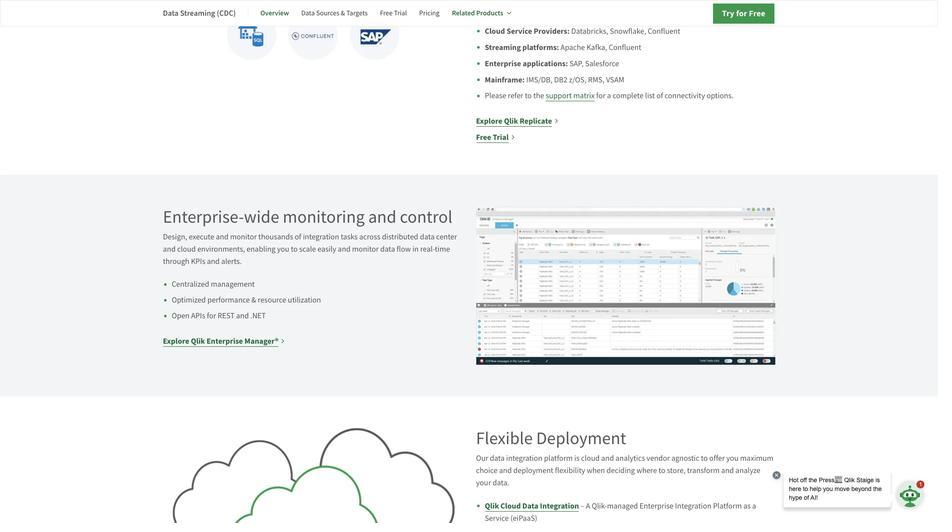 Task type: vqa. For each thing, say whether or not it's contained in the screenshot.
second Data Integration Platform  - Qlik "image" from the top of the page
no



Task type: describe. For each thing, give the bounding box(es) containing it.
z/os,
[[569, 75, 587, 85]]

salesforce
[[585, 59, 619, 69]]

enterprise inside the – a qlik-managed enterprise integration platform as a service (eipaas)
[[640, 501, 674, 512]]

related products link
[[452, 3, 511, 24]]

& for performance
[[251, 295, 256, 305]]

targets
[[346, 9, 368, 18]]

snowflake,
[[610, 26, 646, 36]]

sap,
[[570, 59, 584, 69]]

and down environments,
[[207, 257, 220, 267]]

providers:
[[534, 26, 570, 36]]

alerts.
[[221, 257, 242, 267]]

time
[[435, 244, 450, 254]]

.net
[[250, 311, 266, 321]]

support
[[546, 91, 572, 101]]

try
[[722, 8, 734, 19]]

platforms:
[[507, 10, 543, 20]]

control
[[400, 206, 452, 228]]

data for data streaming (cdc)
[[163, 8, 179, 18]]

wide
[[244, 206, 279, 228]]

0 vertical spatial a
[[607, 91, 611, 101]]

trial inside 'data streaming (cdc)' menu bar
[[394, 9, 407, 18]]

rms,
[[588, 75, 605, 85]]

1 horizontal spatial trial
[[493, 132, 509, 143]]

optimized
[[172, 295, 206, 305]]

enterprise-
[[163, 206, 244, 228]]

explore qlik enterprise manager®
[[163, 336, 279, 347]]

& for sources
[[341, 9, 345, 18]]

a
[[586, 501, 590, 512]]

to left the
[[525, 91, 532, 101]]

0 vertical spatial of
[[657, 91, 663, 101]]

design,
[[163, 232, 187, 242]]

products
[[476, 8, 503, 18]]

explore for explore qlik enterprise manager®
[[163, 336, 189, 347]]

enterprise-wide monitoring and control
[[163, 206, 452, 228]]

and up when
[[601, 454, 614, 464]]

data sources & targets
[[301, 9, 368, 18]]

pricing
[[419, 9, 440, 18]]

platforms:
[[523, 42, 559, 53]]

flow
[[397, 244, 411, 254]]

2 horizontal spatial free
[[749, 8, 766, 19]]

management
[[211, 279, 255, 290]]

tasks
[[341, 232, 358, 242]]

design, execute and monitor thousands of integration tasks across distributed data center and cloud environments, enabling you to scale easily and monitor data flow in real-time through kpis and alerts.
[[163, 232, 457, 267]]

in
[[412, 244, 419, 254]]

1 vertical spatial monitor
[[352, 244, 379, 254]]

is
[[574, 454, 580, 464]]

rest
[[218, 311, 235, 321]]

vsam
[[606, 75, 624, 85]]

0 horizontal spatial enterprise
[[207, 336, 243, 347]]

1 horizontal spatial streaming
[[485, 42, 521, 53]]

overview link
[[260, 3, 289, 24]]

1 horizontal spatial free trial
[[476, 132, 509, 143]]

across
[[359, 232, 380, 242]]

cloud inside design, execute and monitor thousands of integration tasks across distributed data center and cloud environments, enabling you to scale easily and monitor data flow in real-time through kpis and alerts.
[[177, 244, 196, 254]]

manager®
[[245, 336, 279, 347]]

and down tasks
[[338, 244, 351, 254]]

please
[[485, 91, 506, 101]]

cloud platforms:
[[485, 10, 543, 20]]

cloud for cloud platforms:
[[485, 10, 505, 20]]

overview
[[260, 8, 289, 18]]

kpis
[[191, 257, 205, 267]]

1 vertical spatial data
[[380, 244, 395, 254]]

resource
[[258, 295, 286, 305]]

cloud inside our data integration platform is cloud and analytics vendor agnostic to offer you maximum choice and deployment flexibility when deciding where to store, transform and analyze your data.
[[581, 454, 600, 464]]

and down the design,
[[163, 244, 176, 254]]

platform
[[544, 454, 573, 464]]

list
[[645, 91, 655, 101]]

managed
[[607, 501, 638, 512]]

db2
[[554, 75, 568, 85]]

(cdc)
[[217, 8, 236, 18]]

– a qlik-managed enterprise integration platform as a service (eipaas)
[[485, 501, 756, 523]]

related products
[[452, 8, 503, 18]]

connectivity
[[665, 91, 705, 101]]

1 horizontal spatial free
[[476, 132, 491, 143]]

where
[[637, 466, 657, 476]]

execute
[[189, 232, 214, 242]]

analyze
[[736, 466, 761, 476]]

0 vertical spatial monitor
[[230, 232, 257, 242]]

to down vendor at right bottom
[[659, 466, 665, 476]]

enterprise applications: sap, salesforce
[[485, 58, 619, 69]]

cloud inside qlik cloud data integration link
[[501, 501, 521, 512]]

centralized
[[172, 279, 209, 290]]

easily
[[318, 244, 336, 254]]

0 vertical spatial for
[[736, 8, 747, 19]]

1 horizontal spatial free trial link
[[476, 131, 515, 143]]

to up the transform
[[701, 454, 708, 464]]

data inside our data integration platform is cloud and analytics vendor agnostic to offer you maximum choice and deployment flexibility when deciding where to store, transform and analyze your data.
[[490, 454, 505, 464]]

maximum
[[740, 454, 774, 464]]

0 vertical spatial service
[[507, 26, 532, 36]]

try for free link
[[713, 4, 775, 24]]

open apis for rest and .net
[[172, 311, 266, 321]]

try for free
[[722, 8, 766, 19]]

options.
[[707, 91, 734, 101]]

–
[[581, 501, 584, 512]]

and down offer
[[721, 466, 734, 476]]

confluent inside streaming platforms: apache kafka, confluent
[[609, 43, 641, 53]]

scale
[[299, 244, 316, 254]]

and left .net
[[236, 311, 249, 321]]

replicate
[[520, 116, 552, 126]]

applications:
[[523, 58, 568, 69]]

integration inside design, execute and monitor thousands of integration tasks across distributed data center and cloud environments, enabling you to scale easily and monitor data flow in real-time through kpis and alerts.
[[303, 232, 339, 242]]

integration inside the – a qlik-managed enterprise integration platform as a service (eipaas)
[[675, 501, 712, 512]]

ims/db,
[[526, 75, 553, 85]]

1 horizontal spatial qlik
[[485, 501, 499, 512]]

performance
[[207, 295, 250, 305]]

offer
[[709, 454, 725, 464]]



Task type: locate. For each thing, give the bounding box(es) containing it.
1 horizontal spatial explore
[[476, 116, 502, 126]]

qlik cloud data integration link
[[485, 501, 579, 512]]

environments,
[[197, 244, 245, 254]]

of up scale
[[295, 232, 301, 242]]

& inside 'data streaming (cdc)' menu bar
[[341, 9, 345, 18]]

0 vertical spatial cloud
[[177, 244, 196, 254]]

2 vertical spatial qlik
[[485, 501, 499, 512]]

0 vertical spatial &
[[341, 9, 345, 18]]

cloud
[[177, 244, 196, 254], [581, 454, 600, 464]]

free
[[749, 8, 766, 19], [380, 9, 393, 18], [476, 132, 491, 143]]

data
[[163, 8, 179, 18], [301, 9, 315, 18], [522, 501, 538, 512]]

1 vertical spatial cloud
[[581, 454, 600, 464]]

cloud up when
[[581, 454, 600, 464]]

enabling
[[247, 244, 275, 254]]

explore qlik replicate link
[[476, 115, 559, 127]]

&
[[341, 9, 345, 18], [251, 295, 256, 305]]

0 vertical spatial data
[[420, 232, 435, 242]]

and
[[368, 206, 396, 228], [216, 232, 229, 242], [163, 244, 176, 254], [338, 244, 351, 254], [207, 257, 220, 267], [236, 311, 249, 321], [601, 454, 614, 464], [499, 466, 512, 476], [721, 466, 734, 476]]

free trial left pricing
[[380, 9, 407, 18]]

a
[[607, 91, 611, 101], [752, 501, 756, 512]]

0 horizontal spatial free trial link
[[380, 3, 407, 24]]

0 horizontal spatial integration
[[303, 232, 339, 242]]

transform
[[687, 466, 720, 476]]

explore down the open
[[163, 336, 189, 347]]

and up across
[[368, 206, 396, 228]]

please refer to the support matrix for a complete list of connectivity options.
[[485, 91, 734, 101]]

0 horizontal spatial a
[[607, 91, 611, 101]]

0 horizontal spatial confluent
[[609, 43, 641, 53]]

to left scale
[[291, 244, 298, 254]]

as
[[743, 501, 751, 512]]

0 vertical spatial you
[[277, 244, 289, 254]]

1 horizontal spatial integration
[[675, 501, 712, 512]]

free trial link
[[380, 3, 407, 24], [476, 131, 515, 143]]

2 vertical spatial enterprise
[[640, 501, 674, 512]]

data sources & targets link
[[301, 3, 368, 24]]

confluent down snowflake,
[[609, 43, 641, 53]]

0 horizontal spatial integration
[[540, 501, 579, 512]]

data streaming (cdc) menu bar
[[163, 3, 523, 24]]

1 vertical spatial of
[[295, 232, 301, 242]]

0 horizontal spatial cloud
[[177, 244, 196, 254]]

1 horizontal spatial for
[[596, 91, 606, 101]]

of inside design, execute and monitor thousands of integration tasks across distributed data center and cloud environments, enabling you to scale easily and monitor data flow in real-time through kpis and alerts.
[[295, 232, 301, 242]]

for right apis
[[207, 311, 216, 321]]

aws, hadoop, teradata, kafka, microsoft sqlserver, ibm db2, oracle, sql, confluent and sap logos image
[[163, 0, 462, 61]]

flexible deployment
[[476, 427, 626, 450]]

enterprise down rest
[[207, 336, 243, 347]]

monitor up enabling
[[230, 232, 257, 242]]

free trial link down explore qlik replicate
[[476, 131, 515, 143]]

you down "thousands"
[[277, 244, 289, 254]]

flexibility
[[555, 466, 585, 476]]

qlik for enterprise
[[191, 336, 205, 347]]

0 vertical spatial integration
[[303, 232, 339, 242]]

qlik cloud data integration
[[485, 501, 579, 512]]

confluent right snowflake,
[[648, 26, 680, 36]]

for right try in the top right of the page
[[736, 8, 747, 19]]

apache
[[561, 43, 585, 53]]

free right try in the top right of the page
[[749, 8, 766, 19]]

0 vertical spatial free trial
[[380, 9, 407, 18]]

a inside the – a qlik-managed enterprise integration platform as a service (eipaas)
[[752, 501, 756, 512]]

cloud for cloud service providers: databricks, snowflake, confluent
[[485, 26, 505, 36]]

2 vertical spatial for
[[207, 311, 216, 321]]

matrix
[[573, 91, 595, 101]]

optimized performance & resource utilization
[[172, 295, 321, 305]]

you inside design, execute and monitor thousands of integration tasks across distributed data center and cloud environments, enabling you to scale easily and monitor data flow in real-time through kpis and alerts.
[[277, 244, 289, 254]]

0 vertical spatial confluent
[[648, 26, 680, 36]]

1 horizontal spatial data
[[420, 232, 435, 242]]

for down rms,
[[596, 91, 606, 101]]

0 horizontal spatial for
[[207, 311, 216, 321]]

utilization
[[288, 295, 321, 305]]

integration left –
[[540, 501, 579, 512]]

to inside design, execute and monitor thousands of integration tasks across distributed data center and cloud environments, enabling you to scale easily and monitor data flow in real-time through kpis and alerts.
[[291, 244, 298, 254]]

2 horizontal spatial enterprise
[[640, 501, 674, 512]]

related
[[452, 8, 475, 18]]

0 horizontal spatial monitor
[[230, 232, 257, 242]]

thousands
[[258, 232, 293, 242]]

& left targets at the left top of the page
[[341, 9, 345, 18]]

flexible
[[476, 427, 533, 450]]

1 horizontal spatial cloud
[[581, 454, 600, 464]]

1 horizontal spatial a
[[752, 501, 756, 512]]

a down vsam
[[607, 91, 611, 101]]

0 horizontal spatial of
[[295, 232, 301, 242]]

of
[[657, 91, 663, 101], [295, 232, 301, 242]]

0 horizontal spatial data
[[163, 8, 179, 18]]

sources
[[316, 9, 339, 18]]

1 horizontal spatial you
[[726, 454, 739, 464]]

enterprise
[[485, 58, 521, 69], [207, 336, 243, 347], [640, 501, 674, 512]]

1 vertical spatial free trial
[[476, 132, 509, 143]]

2 vertical spatial cloud
[[501, 501, 521, 512]]

1 vertical spatial streaming
[[485, 42, 521, 53]]

2 horizontal spatial data
[[490, 454, 505, 464]]

& up .net
[[251, 295, 256, 305]]

our data integration platform is cloud and analytics vendor agnostic to offer you maximum choice and deployment flexibility when deciding where to store, transform and analyze your data.
[[476, 454, 774, 488]]

0 horizontal spatial qlik
[[191, 336, 205, 347]]

cloud service providers: databricks, snowflake, confluent
[[485, 26, 680, 36]]

centralized management
[[172, 279, 255, 290]]

1 horizontal spatial &
[[341, 9, 345, 18]]

free trial down explore qlik replicate
[[476, 132, 509, 143]]

streaming left (cdc)
[[180, 8, 215, 18]]

screenshot demonstrating the qlik enterprise manager interface image
[[476, 207, 775, 365]]

trial
[[394, 9, 407, 18], [493, 132, 509, 143]]

1 vertical spatial &
[[251, 295, 256, 305]]

pricing link
[[419, 3, 440, 24]]

qlik down apis
[[191, 336, 205, 347]]

qlik left "replicate"
[[504, 116, 518, 126]]

integration left "platform"
[[675, 501, 712, 512]]

0 vertical spatial explore
[[476, 116, 502, 126]]

integration up deployment
[[506, 454, 542, 464]]

a right as
[[752, 501, 756, 512]]

1 vertical spatial confluent
[[609, 43, 641, 53]]

0 horizontal spatial &
[[251, 295, 256, 305]]

integration up easily on the left top of the page
[[303, 232, 339, 242]]

1 vertical spatial a
[[752, 501, 756, 512]]

data.
[[493, 478, 509, 488]]

analytics
[[616, 454, 645, 464]]

0 vertical spatial qlik
[[504, 116, 518, 126]]

you right offer
[[726, 454, 739, 464]]

1 vertical spatial integration
[[506, 454, 542, 464]]

data for data sources & targets
[[301, 9, 315, 18]]

explore down please
[[476, 116, 502, 126]]

our
[[476, 454, 488, 464]]

trial down explore qlik replicate
[[493, 132, 509, 143]]

through
[[163, 257, 189, 267]]

monitor down across
[[352, 244, 379, 254]]

streaming inside menu bar
[[180, 8, 215, 18]]

qlik-
[[592, 501, 607, 512]]

data streaming (cdc)
[[163, 8, 236, 18]]

1 horizontal spatial monitor
[[352, 244, 379, 254]]

0 horizontal spatial streaming
[[180, 8, 215, 18]]

free right targets at the left top of the page
[[380, 9, 393, 18]]

to
[[525, 91, 532, 101], [291, 244, 298, 254], [701, 454, 708, 464], [659, 466, 665, 476]]

qlik down your
[[485, 501, 499, 512]]

and up environments,
[[216, 232, 229, 242]]

mainframe: ims/db, db2 z/os, rms, vsam
[[485, 75, 624, 85]]

1 vertical spatial enterprise
[[207, 336, 243, 347]]

confluent
[[648, 26, 680, 36], [609, 43, 641, 53]]

vendor
[[647, 454, 670, 464]]

2 vertical spatial data
[[490, 454, 505, 464]]

streaming up mainframe:
[[485, 42, 521, 53]]

1 horizontal spatial data
[[301, 9, 315, 18]]

enterprise right managed
[[640, 501, 674, 512]]

data right our
[[490, 454, 505, 464]]

1 vertical spatial trial
[[493, 132, 509, 143]]

free trial link left pricing
[[380, 3, 407, 24]]

free down explore qlik replicate
[[476, 132, 491, 143]]

deciding
[[607, 466, 635, 476]]

2 horizontal spatial qlik
[[504, 116, 518, 126]]

your
[[476, 478, 491, 488]]

1 vertical spatial explore
[[163, 336, 189, 347]]

1 vertical spatial for
[[596, 91, 606, 101]]

service left (eipaas)
[[485, 514, 509, 523]]

streaming
[[180, 8, 215, 18], [485, 42, 521, 53]]

qlik for replicate
[[504, 116, 518, 126]]

explore for explore qlik replicate
[[476, 116, 502, 126]]

1 vertical spatial free trial link
[[476, 131, 515, 143]]

0 horizontal spatial explore
[[163, 336, 189, 347]]

and up data.
[[499, 466, 512, 476]]

2 horizontal spatial data
[[522, 501, 538, 512]]

cloud left platforms:
[[485, 10, 505, 20]]

0 horizontal spatial data
[[380, 244, 395, 254]]

0 vertical spatial enterprise
[[485, 58, 521, 69]]

free trial
[[380, 9, 407, 18], [476, 132, 509, 143]]

free inside 'data streaming (cdc)' menu bar
[[380, 9, 393, 18]]

agnostic
[[671, 454, 699, 464]]

the
[[533, 91, 544, 101]]

platform
[[713, 501, 742, 512]]

refer
[[508, 91, 523, 101]]

of right list at the top right of page
[[657, 91, 663, 101]]

1 horizontal spatial confluent
[[648, 26, 680, 36]]

data left flow
[[380, 244, 395, 254]]

1 horizontal spatial integration
[[506, 454, 542, 464]]

0 horizontal spatial free
[[380, 9, 393, 18]]

distributed
[[382, 232, 418, 242]]

0 vertical spatial streaming
[[180, 8, 215, 18]]

1 vertical spatial service
[[485, 514, 509, 523]]

1 horizontal spatial enterprise
[[485, 58, 521, 69]]

trial left pricing
[[394, 9, 407, 18]]

qlik
[[504, 116, 518, 126], [191, 336, 205, 347], [485, 501, 499, 512]]

cloud up through
[[177, 244, 196, 254]]

explore qlik enterprise manager® link
[[163, 335, 285, 347]]

0 vertical spatial cloud
[[485, 10, 505, 20]]

0 horizontal spatial you
[[277, 244, 289, 254]]

1 vertical spatial cloud
[[485, 26, 505, 36]]

1 vertical spatial qlik
[[191, 336, 205, 347]]

you
[[277, 244, 289, 254], [726, 454, 739, 464]]

databricks,
[[571, 26, 608, 36]]

mainframe:
[[485, 75, 525, 85]]

0 vertical spatial free trial link
[[380, 3, 407, 24]]

confluent inside the cloud service providers: databricks, snowflake, confluent
[[648, 26, 680, 36]]

1 vertical spatial you
[[726, 454, 739, 464]]

0 horizontal spatial trial
[[394, 9, 407, 18]]

service inside the – a qlik-managed enterprise integration platform as a service (eipaas)
[[485, 514, 509, 523]]

integration inside our data integration platform is cloud and analytics vendor agnostic to offer you maximum choice and deployment flexibility when deciding where to store, transform and analyze your data.
[[506, 454, 542, 464]]

deployment
[[513, 466, 553, 476]]

service down cloud platforms:
[[507, 26, 532, 36]]

cloud up (eipaas)
[[501, 501, 521, 512]]

0 vertical spatial trial
[[394, 9, 407, 18]]

integration
[[540, 501, 579, 512], [675, 501, 712, 512]]

enterprise up mainframe:
[[485, 58, 521, 69]]

store,
[[667, 466, 686, 476]]

service
[[507, 26, 532, 36], [485, 514, 509, 523]]

2 horizontal spatial for
[[736, 8, 747, 19]]

real-
[[420, 244, 435, 254]]

kafka,
[[587, 43, 607, 53]]

data up real- at left
[[420, 232, 435, 242]]

cloud down the products on the top of page
[[485, 26, 505, 36]]

0 horizontal spatial free trial
[[380, 9, 407, 18]]

free trial inside 'data streaming (cdc)' menu bar
[[380, 9, 407, 18]]

integration inside qlik cloud data integration link
[[540, 501, 579, 512]]

apis
[[191, 311, 205, 321]]

1 horizontal spatial of
[[657, 91, 663, 101]]

streaming platforms: apache kafka, confluent
[[485, 42, 641, 53]]

(eipaas)
[[510, 514, 537, 523]]

you inside our data integration platform is cloud and analytics vendor agnostic to offer you maximum choice and deployment flexibility when deciding where to store, transform and analyze your data.
[[726, 454, 739, 464]]



